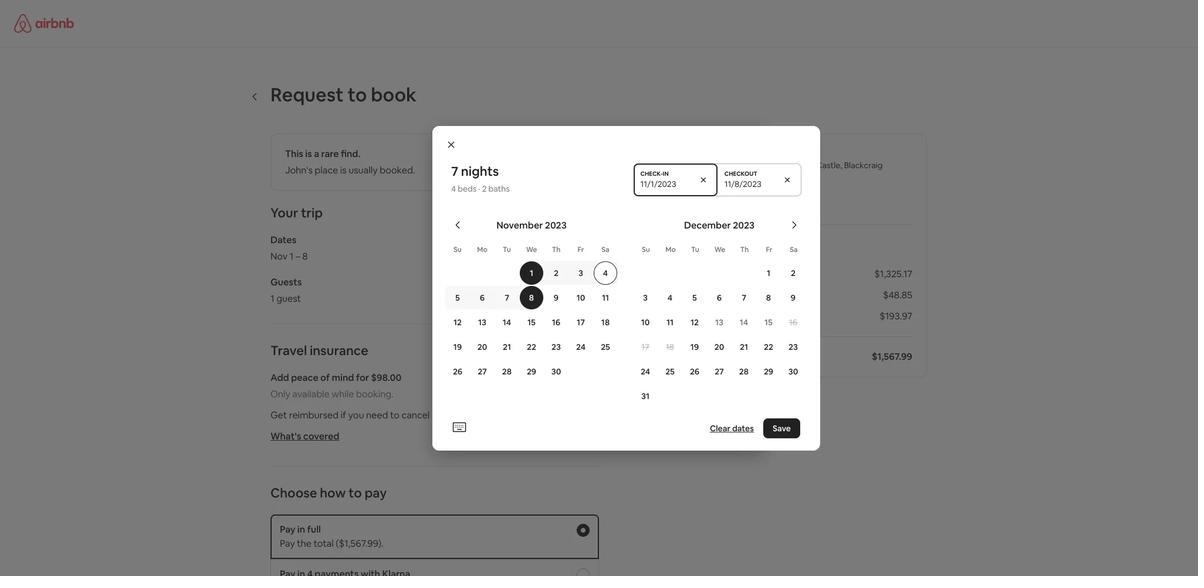 Task type: vqa. For each thing, say whether or not it's contained in the screenshot.
2nd 30 from the left
yes



Task type: locate. For each thing, give the bounding box(es) containing it.
28 up dates
[[739, 366, 749, 377]]

2 for second 2 button from the left
[[791, 268, 796, 278]]

(usd)
[[692, 351, 718, 363]]

1 13 from the left
[[478, 317, 486, 328]]

2 14 button from the left
[[732, 311, 756, 334]]

0 horizontal spatial 4 button
[[593, 261, 618, 285]]

1 horizontal spatial 21 button
[[732, 335, 756, 359]]

2 13 from the left
[[715, 317, 723, 328]]

18 for the bottommost 18 button
[[666, 342, 674, 352]]

1 horizontal spatial 8 button
[[756, 286, 781, 309]]

1 horizontal spatial 10
[[641, 317, 650, 328]]

1 7 button from the left
[[495, 286, 519, 309]]

1 horizontal spatial 2023
[[733, 219, 755, 231]]

need
[[366, 410, 388, 422]]

2 fr from the left
[[766, 245, 772, 254]]

1 horizontal spatial th
[[740, 245, 749, 254]]

1 vertical spatial 3 button
[[633, 286, 658, 309]]

31 button
[[633, 385, 658, 408]]

29 up delays,
[[527, 366, 536, 377]]

1 5 from the left
[[455, 292, 460, 303]]

23 button
[[544, 335, 568, 359], [781, 335, 806, 359]]

2023 for december 2023
[[733, 219, 755, 231]]

to left pay
[[349, 485, 362, 502]]

2023 up details
[[733, 219, 755, 231]]

pay
[[280, 524, 295, 536], [280, 538, 295, 550]]

2 16 from the left
[[789, 317, 797, 328]]

16
[[552, 317, 560, 328], [789, 317, 797, 328]]

1 horizontal spatial 13 button
[[707, 311, 732, 334]]

2 button
[[544, 261, 568, 285], [781, 261, 806, 285]]

30 button up save
[[781, 360, 806, 383]]

1 horizontal spatial 2 button
[[781, 261, 806, 285]]

your
[[270, 205, 298, 221]]

2 15 from the left
[[764, 317, 773, 328]]

booking.
[[356, 388, 394, 401]]

1 horizontal spatial 6 button
[[707, 286, 732, 309]]

22 button
[[519, 335, 544, 359], [756, 335, 781, 359]]

1 we from the left
[[526, 245, 537, 254]]

0 horizontal spatial 6
[[480, 292, 485, 303]]

1 21 button from the left
[[495, 335, 519, 359]]

11 button
[[593, 286, 618, 309], [658, 311, 682, 334]]

1 30 from the left
[[551, 366, 561, 377]]

0 horizontal spatial add date text field
[[640, 179, 689, 189]]

tu
[[503, 245, 511, 254], [691, 245, 699, 254]]

1 19 from the left
[[453, 342, 462, 352]]

1 27 from the left
[[478, 366, 487, 377]]

24
[[576, 342, 586, 352], [641, 366, 650, 377]]

21 button
[[495, 335, 519, 359], [732, 335, 756, 359]]

0 horizontal spatial 3 button
[[568, 261, 593, 285]]

28 button up flight
[[495, 360, 519, 383]]

su
[[454, 245, 462, 254], [642, 245, 650, 254]]

1 add date text field from the left
[[640, 179, 689, 189]]

28 button right (usd)
[[732, 360, 756, 383]]

2 26 from the left
[[690, 366, 699, 377]]

is left a
[[305, 148, 312, 160]]

17 left total
[[641, 342, 649, 352]]

0 horizontal spatial 9
[[554, 292, 559, 303]]

1 26 from the left
[[453, 366, 462, 377]]

fee right service
[[733, 310, 747, 323]]

2 2023 from the left
[[733, 219, 755, 231]]

0 horizontal spatial 16
[[552, 317, 560, 328]]

18 button down edit button
[[593, 311, 618, 334]]

4 button
[[593, 261, 618, 285], [658, 286, 682, 309]]

13
[[478, 317, 486, 328], [715, 317, 723, 328]]

0 horizontal spatial 11 button
[[593, 286, 618, 309]]

1 vertical spatial 18
[[666, 342, 674, 352]]

2 27 from the left
[[715, 366, 724, 377]]

1 2023 from the left
[[545, 219, 567, 231]]

2 1 button from the left
[[756, 261, 781, 285]]

None radio
[[577, 569, 590, 577]]

0 horizontal spatial 26
[[453, 366, 462, 377]]

0 vertical spatial 4 button
[[593, 261, 618, 285]]

0 horizontal spatial 28 button
[[495, 360, 519, 383]]

1 1 button from the left
[[519, 261, 544, 285]]

dates dialog
[[432, 126, 1191, 451]]

27 down (usd)
[[715, 366, 724, 377]]

4 left beds
[[451, 183, 456, 194]]

1 20 button from the left
[[470, 335, 495, 359]]

airbnb
[[668, 310, 698, 323]]

11 for rightmost the 11 button
[[666, 317, 674, 328]]

1 su from the left
[[454, 245, 462, 254]]

2 add date text field from the left
[[724, 179, 773, 189]]

26 button
[[445, 360, 470, 383], [682, 360, 707, 383]]

2 horizontal spatial 7
[[742, 292, 746, 303]]

pay left the at the bottom left of page
[[280, 538, 295, 550]]

21
[[503, 342, 511, 352], [740, 342, 748, 352]]

cleaning fee button
[[668, 289, 723, 302]]

2 horizontal spatial 4
[[668, 292, 672, 303]]

6
[[480, 292, 485, 303], [717, 292, 722, 303]]

1 horizontal spatial 5 button
[[682, 286, 707, 309]]

0 vertical spatial 17 button
[[568, 311, 593, 334]]

27 for 2nd the 27 button
[[715, 366, 724, 377]]

1 horizontal spatial 21
[[740, 342, 748, 352]]

9 button
[[544, 286, 568, 309], [781, 286, 806, 309]]

1 16 button from the left
[[544, 311, 568, 334]]

0 horizontal spatial 25 button
[[593, 335, 618, 359]]

1 horizontal spatial fr
[[766, 245, 772, 254]]

0 vertical spatial is
[[305, 148, 312, 160]]

27 for second the 27 button from the right
[[478, 366, 487, 377]]

fee
[[708, 289, 723, 302], [733, 310, 747, 323]]

26 up illness,
[[453, 366, 462, 377]]

0 horizontal spatial 10
[[577, 292, 585, 303]]

2 9 button from the left
[[781, 286, 806, 309]]

1 26 button from the left
[[445, 360, 470, 383]]

1 horizontal spatial 4 button
[[658, 286, 682, 309]]

0 horizontal spatial 21
[[503, 342, 511, 352]]

25
[[601, 342, 610, 352], [665, 366, 675, 377]]

dates nov 1 – 8
[[270, 234, 308, 263]]

2 pay from the top
[[280, 538, 295, 550]]

1 horizontal spatial su
[[642, 245, 650, 254]]

0 horizontal spatial 22
[[527, 342, 536, 352]]

0 horizontal spatial 12
[[454, 317, 462, 328]]

2023 right november
[[545, 219, 567, 231]]

1 horizontal spatial 30
[[788, 366, 798, 377]]

18 button
[[593, 311, 618, 334], [658, 335, 682, 359]]

19 for first 19 button from right
[[690, 342, 699, 352]]

0 horizontal spatial 30 button
[[544, 360, 568, 383]]

29 button up delays,
[[519, 360, 544, 383]]

0 horizontal spatial fr
[[578, 245, 584, 254]]

1 horizontal spatial 28 button
[[732, 360, 756, 383]]

0 vertical spatial 4
[[451, 183, 456, 194]]

3 button
[[568, 261, 593, 285], [633, 286, 658, 309]]

1 23 from the left
[[552, 342, 561, 352]]

27 up illness,
[[478, 366, 487, 377]]

while
[[332, 388, 354, 401]]

30 up save
[[788, 366, 798, 377]]

1 horizontal spatial 27 button
[[707, 360, 732, 383]]

28
[[502, 366, 512, 377], [739, 366, 749, 377]]

0 horizontal spatial 8
[[302, 251, 308, 263]]

airbnb service fee button
[[668, 310, 747, 323]]

2 9 from the left
[[791, 292, 796, 303]]

fee up service
[[708, 289, 723, 302]]

0 horizontal spatial 26 button
[[445, 360, 470, 383]]

2 30 from the left
[[788, 366, 798, 377]]

0 horizontal spatial 23 button
[[544, 335, 568, 359]]

10 left airbnb
[[641, 317, 650, 328]]

pay left in
[[280, 524, 295, 536]]

7 for second 7 button from left
[[742, 292, 746, 303]]

0 horizontal spatial 28
[[502, 366, 512, 377]]

6 for second 6 button from the left
[[717, 292, 722, 303]]

0 horizontal spatial 2023
[[545, 219, 567, 231]]

22
[[527, 342, 536, 352], [764, 342, 773, 352]]

1 horizontal spatial 19 button
[[682, 335, 707, 359]]

4 up airbnb
[[668, 292, 672, 303]]

15
[[527, 317, 536, 328], [764, 317, 773, 328]]

12
[[454, 317, 462, 328], [691, 317, 699, 328]]

2 14 from the left
[[740, 317, 748, 328]]

0 horizontal spatial 8 button
[[519, 286, 544, 309]]

2 8 button from the left
[[756, 286, 781, 309]]

2 21 from the left
[[740, 342, 748, 352]]

2
[[482, 183, 487, 194], [554, 268, 559, 278], [791, 268, 796, 278]]

30 up and
[[551, 366, 561, 377]]

1
[[290, 251, 293, 263], [530, 268, 533, 278], [767, 268, 770, 278], [270, 293, 274, 305]]

we down december 2023
[[714, 245, 725, 254]]

1 vertical spatial 4 button
[[658, 286, 682, 309]]

0 horizontal spatial 12 button
[[445, 311, 470, 334]]

6 button
[[470, 286, 495, 309], [707, 286, 732, 309]]

clear dates
[[710, 423, 754, 434]]

30 button
[[544, 360, 568, 383], [781, 360, 806, 383]]

0 horizontal spatial 3
[[578, 268, 583, 278]]

2 23 from the left
[[789, 342, 798, 352]]

booked.
[[380, 164, 415, 177]]

1 15 from the left
[[527, 317, 536, 328]]

7 for 2nd 7 button from right
[[505, 292, 509, 303]]

0 vertical spatial 3 button
[[568, 261, 593, 285]]

0 vertical spatial fee
[[708, 289, 723, 302]]

17 down edit button
[[577, 317, 585, 328]]

0 horizontal spatial 15 button
[[519, 311, 544, 334]]

1 horizontal spatial 20 button
[[707, 335, 732, 359]]

1 6 from the left
[[480, 292, 485, 303]]

0 horizontal spatial 17 button
[[568, 311, 593, 334]]

19 for second 19 button from the right
[[453, 342, 462, 352]]

if
[[341, 410, 346, 422]]

1 horizontal spatial 12
[[691, 317, 699, 328]]

0 horizontal spatial 7 button
[[495, 286, 519, 309]]

1 vertical spatial 24 button
[[633, 360, 658, 383]]

1 horizontal spatial 11 button
[[658, 311, 682, 334]]

1 horizontal spatial 20
[[714, 342, 724, 352]]

0 horizontal spatial 18 button
[[593, 311, 618, 334]]

of
[[320, 372, 330, 384]]

1 horizontal spatial 9
[[791, 292, 796, 303]]

Add date text field
[[640, 179, 689, 189], [724, 179, 773, 189]]

choose how to pay
[[270, 485, 387, 502]]

1 vertical spatial 10
[[641, 317, 650, 328]]

th down december 2023
[[740, 245, 749, 254]]

details
[[702, 239, 742, 255]]

0 horizontal spatial 24
[[576, 342, 586, 352]]

1 22 button from the left
[[519, 335, 544, 359]]

2 12 button from the left
[[682, 311, 707, 334]]

1 horizontal spatial 22
[[764, 342, 773, 352]]

2 5 from the left
[[692, 292, 697, 303]]

th down november 2023
[[552, 245, 560, 254]]

10 down edit button
[[577, 292, 585, 303]]

is right place
[[340, 164, 347, 177]]

0 horizontal spatial 21 button
[[495, 335, 519, 359]]

2 19 from the left
[[690, 342, 699, 352]]

30 button up and
[[544, 360, 568, 383]]

1 horizontal spatial tu
[[691, 245, 699, 254]]

1 23 button from the left
[[544, 335, 568, 359]]

0 horizontal spatial 18
[[601, 317, 610, 328]]

0 vertical spatial 3
[[578, 268, 583, 278]]

0 horizontal spatial tu
[[503, 245, 511, 254]]

2023
[[545, 219, 567, 231], [733, 219, 755, 231]]

1 horizontal spatial 26
[[690, 366, 699, 377]]

clear dates button
[[705, 419, 759, 439]]

1 horizontal spatial 7
[[505, 292, 509, 303]]

2 edit from the top
[[582, 276, 599, 289]]

14 button
[[495, 311, 519, 334], [732, 311, 756, 334]]

3
[[578, 268, 583, 278], [643, 292, 648, 303]]

1 sa from the left
[[602, 245, 609, 254]]

1 vertical spatial 11 button
[[658, 311, 682, 334]]

1 horizontal spatial 19
[[690, 342, 699, 352]]

1 horizontal spatial 15 button
[[756, 311, 781, 334]]

17
[[577, 317, 585, 328], [641, 342, 649, 352]]

1 15 button from the left
[[519, 311, 544, 334]]

1 12 from the left
[[454, 317, 462, 328]]

1 horizontal spatial 24
[[641, 366, 650, 377]]

None radio
[[577, 524, 590, 537]]

1 vertical spatial 17
[[641, 342, 649, 352]]

17 button left total
[[633, 335, 658, 359]]

fr right details
[[766, 245, 772, 254]]

7 button
[[495, 286, 519, 309], [732, 286, 756, 309]]

sa
[[602, 245, 609, 254], [790, 245, 798, 254]]

14
[[503, 317, 511, 328], [740, 317, 748, 328]]

fr up edit button
[[578, 245, 584, 254]]

1 horizontal spatial 9 button
[[781, 286, 806, 309]]

0 vertical spatial 17
[[577, 317, 585, 328]]

10 button
[[568, 286, 593, 309], [633, 311, 658, 334]]

2 13 button from the left
[[707, 311, 732, 334]]

0 horizontal spatial mo
[[477, 245, 487, 254]]

1 horizontal spatial we
[[714, 245, 725, 254]]

1 vertical spatial 10 button
[[633, 311, 658, 334]]

0 horizontal spatial 11
[[602, 292, 609, 303]]

2 15 button from the left
[[756, 311, 781, 334]]

29 up save
[[764, 366, 773, 377]]

0 horizontal spatial 6 button
[[470, 286, 495, 309]]

30
[[551, 366, 561, 377], [788, 366, 798, 377]]

17 button down edit button
[[568, 311, 593, 334]]

5 for 2nd 5 button from right
[[455, 292, 460, 303]]

27 button up illness,
[[470, 360, 495, 383]]

delays,
[[516, 410, 546, 422]]

24 for right 24 button
[[641, 366, 650, 377]]

1 fr from the left
[[578, 245, 584, 254]]

0 vertical spatial pay
[[280, 524, 295, 536]]

1 16 from the left
[[552, 317, 560, 328]]

1 tu from the left
[[503, 245, 511, 254]]

20 button
[[470, 335, 495, 359], [707, 335, 732, 359]]

how
[[320, 485, 346, 502]]

5 for 2nd 5 button from the left
[[692, 292, 697, 303]]

1 vertical spatial pay
[[280, 538, 295, 550]]

16 for 2nd '16' button from the right
[[552, 317, 560, 328]]

tu left details
[[691, 245, 699, 254]]

28 button
[[495, 360, 519, 383], [732, 360, 756, 383]]

28 up flight
[[502, 366, 512, 377]]

4 right edit button
[[603, 268, 608, 278]]

21 for first 21 button from right
[[740, 342, 748, 352]]

1 19 button from the left
[[445, 335, 470, 359]]

we down november 2023
[[526, 245, 537, 254]]

19 button
[[445, 335, 470, 359], [682, 335, 707, 359]]

1 5 button from the left
[[445, 286, 470, 309]]

1 horizontal spatial 10 button
[[633, 311, 658, 334]]

18 button down airbnb
[[658, 335, 682, 359]]

1 28 from the left
[[502, 366, 512, 377]]

8 button
[[519, 286, 544, 309], [756, 286, 781, 309]]

0 horizontal spatial 20 button
[[470, 335, 495, 359]]

26 down total (usd)
[[690, 366, 699, 377]]

31
[[641, 391, 649, 402]]

15 button
[[519, 311, 544, 334], [756, 311, 781, 334]]

2 tu from the left
[[691, 245, 699, 254]]

1 21 from the left
[[503, 342, 511, 352]]

2 horizontal spatial 2
[[791, 268, 796, 278]]

th
[[552, 245, 560, 254], [740, 245, 749, 254]]

1 14 from the left
[[503, 317, 511, 328]]

1 29 from the left
[[527, 366, 536, 377]]

12 button
[[445, 311, 470, 334], [682, 311, 707, 334]]

2 th from the left
[[740, 245, 749, 254]]

1 horizontal spatial 25 button
[[658, 360, 682, 383]]

this
[[285, 148, 303, 160]]

0 horizontal spatial 5 button
[[445, 286, 470, 309]]

december
[[684, 219, 731, 231]]

29 button up save
[[756, 360, 781, 383]]

back image
[[251, 92, 260, 101]]

23 for second "23" button from the left
[[789, 342, 798, 352]]

1 inside dates nov 1 – 8
[[290, 251, 293, 263]]

2 6 from the left
[[717, 292, 722, 303]]

27 button right total
[[707, 360, 732, 383]]

1 horizontal spatial 23 button
[[781, 335, 806, 359]]

27 button
[[470, 360, 495, 383], [707, 360, 732, 383]]

2 6 button from the left
[[707, 286, 732, 309]]

2 baths
[[482, 183, 510, 194]]

tu down november
[[503, 245, 511, 254]]

11
[[602, 292, 609, 303], [666, 317, 674, 328]]



Task type: describe. For each thing, give the bounding box(es) containing it.
1 vertical spatial fee
[[733, 310, 747, 323]]

cleaning fee
[[668, 289, 723, 302]]

23 for 2nd "23" button from the right
[[552, 342, 561, 352]]

the
[[297, 538, 311, 550]]

1 27 button from the left
[[470, 360, 495, 383]]

0 vertical spatial 18 button
[[593, 311, 618, 334]]

1 vertical spatial is
[[340, 164, 347, 177]]

2 mo from the left
[[665, 245, 676, 254]]

request to book
[[270, 83, 417, 107]]

$1,567.99
[[872, 351, 912, 363]]

2 22 from the left
[[764, 342, 773, 352]]

0 vertical spatial 25 button
[[593, 335, 618, 359]]

7 nights
[[451, 163, 499, 179]]

john's
[[285, 164, 313, 177]]

to right due
[[450, 410, 460, 422]]

14 for second 14 button from right
[[503, 317, 511, 328]]

1 vertical spatial 4
[[603, 268, 608, 278]]

cleaning
[[668, 289, 706, 302]]

0 horizontal spatial 2
[[482, 183, 487, 194]]

place
[[315, 164, 338, 177]]

24 for the leftmost 24 button
[[576, 342, 586, 352]]

nov
[[270, 251, 288, 263]]

flight
[[492, 410, 514, 422]]

0 vertical spatial 10 button
[[568, 286, 593, 309]]

1 pay from the top
[[280, 524, 295, 536]]

2 2 button from the left
[[781, 261, 806, 285]]

1 horizontal spatial 8
[[529, 292, 534, 303]]

save
[[773, 423, 791, 434]]

in
[[297, 524, 305, 536]]

1 8 button from the left
[[519, 286, 544, 309]]

travel
[[270, 343, 307, 359]]

$48.85
[[883, 289, 912, 302]]

available
[[292, 388, 330, 401]]

dates
[[732, 423, 754, 434]]

mind
[[332, 372, 354, 384]]

november
[[496, 219, 543, 231]]

9 for 2nd 9 button from right
[[554, 292, 559, 303]]

price details
[[668, 239, 742, 255]]

1 20 from the left
[[477, 342, 487, 352]]

baths
[[488, 183, 510, 194]]

pay
[[365, 485, 387, 502]]

blackcraig
[[844, 160, 883, 171]]

save button
[[763, 419, 800, 439]]

0 vertical spatial 10
[[577, 292, 585, 303]]

4 beds
[[451, 183, 477, 194]]

service
[[700, 310, 731, 323]]

cancel
[[402, 410, 430, 422]]

to right need
[[390, 410, 400, 422]]

0 horizontal spatial 7
[[451, 163, 458, 179]]

1 mo from the left
[[477, 245, 487, 254]]

get reimbursed if you need to cancel due to illness, flight delays, and more.
[[270, 410, 591, 422]]

2 horizontal spatial 8
[[766, 292, 771, 303]]

scottish
[[748, 160, 779, 171]]

2 28 button from the left
[[732, 360, 756, 383]]

2 5 button from the left
[[682, 286, 707, 309]]

2 we from the left
[[714, 245, 725, 254]]

due
[[432, 410, 448, 422]]

full
[[307, 524, 321, 536]]

usually
[[349, 164, 378, 177]]

0 horizontal spatial fee
[[708, 289, 723, 302]]

2 23 button from the left
[[781, 335, 806, 359]]

total (usd)
[[668, 351, 718, 363]]

2 vertical spatial 4
[[668, 292, 672, 303]]

2 sa from the left
[[790, 245, 798, 254]]

0 horizontal spatial is
[[305, 148, 312, 160]]

airbnb service fee
[[668, 310, 747, 323]]

your trip
[[270, 205, 323, 221]]

15 for 2nd 15 button from left
[[764, 317, 773, 328]]

price
[[668, 239, 699, 255]]

2 22 button from the left
[[756, 335, 781, 359]]

dates
[[270, 234, 296, 246]]

1 14 button from the left
[[495, 311, 519, 334]]

castle,
[[816, 160, 842, 171]]

1 30 button from the left
[[544, 360, 568, 383]]

18 for topmost 18 button
[[601, 317, 610, 328]]

travel insurance
[[270, 343, 368, 359]]

14 for first 14 button from right
[[740, 317, 748, 328]]

1 2 button from the left
[[544, 261, 568, 285]]

2 su from the left
[[642, 245, 650, 254]]

this is a rare find. john's place is usually booked.
[[285, 148, 415, 177]]

request
[[270, 83, 344, 107]]

2 16 button from the left
[[781, 311, 806, 334]]

for
[[356, 372, 369, 384]]

only
[[270, 388, 290, 401]]

edit button
[[582, 276, 599, 289]]

11 for leftmost the 11 button
[[602, 292, 609, 303]]

get
[[270, 410, 287, 422]]

and
[[548, 410, 564, 422]]

pay in full pay the total ($1,567.99).
[[280, 524, 384, 550]]

reimbursed
[[289, 410, 339, 422]]

2 29 button from the left
[[756, 360, 781, 383]]

2 7 button from the left
[[732, 286, 756, 309]]

1 vertical spatial 18 button
[[658, 335, 682, 359]]

a
[[314, 148, 319, 160]]

1 12 button from the left
[[445, 311, 470, 334]]

apt
[[778, 171, 792, 181]]

2 21 button from the left
[[732, 335, 756, 359]]

peace
[[291, 372, 318, 384]]

guest
[[276, 293, 301, 305]]

2 28 from the left
[[739, 366, 749, 377]]

total
[[668, 351, 690, 363]]

1 28 button from the left
[[495, 360, 519, 383]]

illness,
[[462, 410, 490, 422]]

insurance
[[310, 343, 368, 359]]

1 th from the left
[[552, 245, 560, 254]]

0 horizontal spatial 17
[[577, 317, 585, 328]]

6 for 2nd 6 button from right
[[480, 292, 485, 303]]

$1,325.17
[[874, 268, 912, 280]]

2 27 button from the left
[[707, 360, 732, 383]]

2023 for november 2023
[[545, 219, 567, 231]]

1 6 button from the left
[[470, 286, 495, 309]]

1 vertical spatial 25 button
[[658, 360, 682, 383]]

9 for second 9 button from the left
[[791, 292, 796, 303]]

1 9 button from the left
[[544, 286, 568, 309]]

garden
[[748, 171, 777, 181]]

trip
[[301, 205, 323, 221]]

1 vertical spatial 25
[[665, 366, 675, 377]]

nights
[[461, 163, 499, 179]]

8 inside dates nov 1 – 8
[[302, 251, 308, 263]]

0 horizontal spatial 25
[[601, 342, 610, 352]]

2 20 from the left
[[714, 342, 724, 352]]

0 horizontal spatial 24 button
[[568, 335, 593, 359]]

2 12 from the left
[[691, 317, 699, 328]]

$193.97
[[880, 310, 912, 323]]

21 for first 21 button from left
[[503, 342, 511, 352]]

highland
[[781, 160, 815, 171]]

1 inside guests 1 guest
[[270, 293, 274, 305]]

($1,567.99).
[[336, 538, 384, 550]]

to left book
[[348, 83, 367, 107]]

add
[[270, 372, 289, 384]]

2 26 button from the left
[[682, 360, 707, 383]]

beds
[[458, 183, 477, 194]]

you
[[348, 410, 364, 422]]

2 30 button from the left
[[781, 360, 806, 383]]

scottish highland castle, blackcraig garden apt
[[748, 160, 883, 181]]

2 29 from the left
[[764, 366, 773, 377]]

1 13 button from the left
[[470, 311, 495, 334]]

1 horizontal spatial 17 button
[[633, 335, 658, 359]]

total
[[314, 538, 334, 550]]

1 vertical spatial 3
[[643, 292, 648, 303]]

choose
[[270, 485, 317, 502]]

clear
[[710, 423, 730, 434]]

rare
[[321, 148, 339, 160]]

what's covered button
[[270, 431, 339, 443]]

guests
[[270, 276, 302, 289]]

book
[[371, 83, 417, 107]]

december 2023
[[684, 219, 755, 231]]

2 for 1st 2 button
[[554, 268, 559, 278]]

add peace of mind for $98.00 only available while booking.
[[270, 372, 401, 401]]

1 29 button from the left
[[519, 360, 544, 383]]

what's covered
[[270, 431, 339, 443]]

2 20 button from the left
[[707, 335, 732, 359]]

november 2023
[[496, 219, 567, 231]]

1 horizontal spatial 24 button
[[633, 360, 658, 383]]

calendar application
[[432, 207, 1191, 419]]

1 edit from the top
[[582, 234, 599, 246]]

$98.00
[[371, 372, 401, 384]]

16 for 2nd '16' button from the left
[[789, 317, 797, 328]]

2 19 button from the left
[[682, 335, 707, 359]]

15 for second 15 button from the right
[[527, 317, 536, 328]]

find.
[[341, 148, 361, 160]]

more.
[[566, 410, 591, 422]]

1 22 from the left
[[527, 342, 536, 352]]

guests 1 guest
[[270, 276, 302, 305]]



